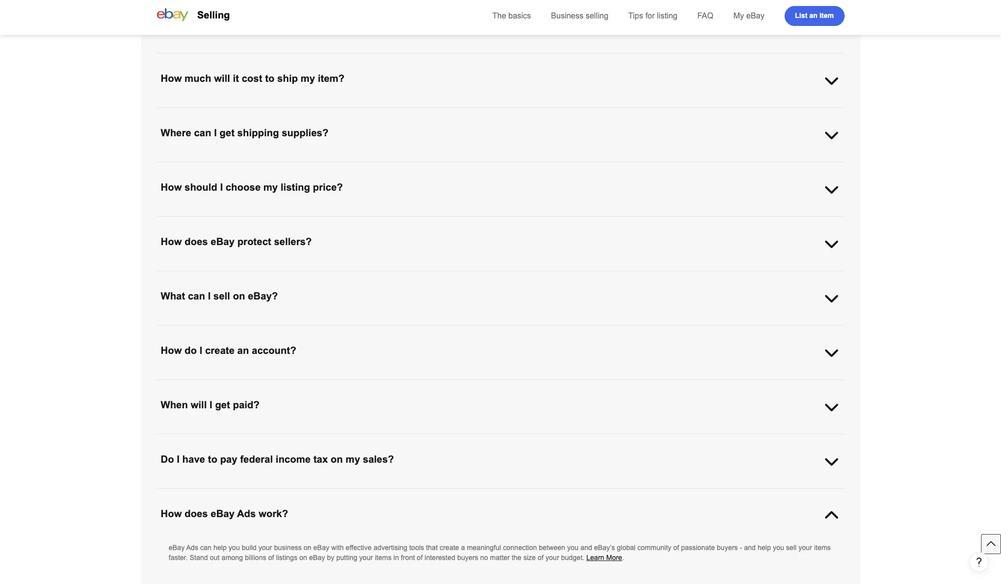 Task type: vqa. For each thing, say whether or not it's contained in the screenshot.
eBay? to the bottom
yes



Task type: describe. For each thing, give the bounding box(es) containing it.
out inside ebay ads can help you build your business on ebay with effective advertising tools that create a meaningful connection between you and ebay's global community of passionate buyers - and help you sell your items faster. stand out among billions of listings on ebay by putting your items in front of interested buyers no matter the size of your budget.
[[210, 554, 220, 562]]

taxable,
[[337, 510, 361, 518]]

0 horizontal spatial help
[[213, 544, 227, 552]]

tips for listing link
[[629, 11, 678, 20]]

i for shipping
[[214, 127, 217, 138]]

for up the mean
[[639, 490, 647, 498]]

0 vertical spatial from
[[602, 0, 616, 7]]

what
[[561, 510, 575, 518]]

ebay up discount
[[169, 0, 185, 7]]

your down "effective"
[[359, 554, 373, 562]]

verification.
[[265, 391, 301, 399]]

business
[[274, 544, 302, 552]]

how for how does ebay protect sellers?
[[161, 236, 182, 247]]

list an item link
[[785, 6, 845, 26]]

an inside to get started, select list an item. we'll help you create and verify your account, and set-up payment information during your first listing. have your preferred payment account details on hand and be ready to receive a call or text on your phone for verification.
[[248, 381, 256, 389]]

1 all from the left
[[319, 490, 326, 498]]

0 horizontal spatial create
[[205, 345, 235, 356]]

1 vertical spatial will
[[191, 400, 207, 411]]

an left item
[[810, 11, 818, 19]]

carriers.
[[452, 163, 477, 171]]

get inside to get started, select list an item. we'll help you create and verify your account, and set-up payment information during your first listing. have your preferred payment account details on hand and be ready to receive a call or text on your phone for verification.
[[178, 381, 188, 389]]

but
[[275, 0, 284, 7]]

ebay up by
[[313, 544, 329, 552]]

0 vertical spatial taxes
[[693, 500, 710, 508]]

community
[[638, 544, 672, 552]]

and inside starting on jan 1, 2022, irs regulations require all businesses that process payments, including online marketplaces like ebay, to issue a form 1099-k for all sellers who receive $600 or more in sales. the new tax reporting requirement may impact your 2022 tax return that you may file in 2023. however, just because you receive a 1099-k doesn't automatically mean that you'll owe taxes on the amount reported on your 1099- k. only goods that are sold for a profit are considered taxable, so you won't owe any taxes on something you sell for less than what you paid for it. for example, if you bought a bike for $1,000 last year, and then sold it on ebay today for $700, that $700 you made would generally not be subject to income tax. check out our
[[792, 510, 804, 518]]

in inside ebay ads can help you build your business on ebay with effective advertising tools that create a meaningful connection between you and ebay's global community of passionate buyers - and help you sell your items faster. stand out among billions of listings on ebay by putting your items in front of interested buyers no matter the size of your budget.
[[394, 554, 399, 562]]

$1,000
[[739, 510, 760, 518]]

sales?
[[363, 454, 394, 465]]

2 payment from the left
[[655, 381, 681, 389]]

to left pay
[[208, 454, 217, 465]]

2 horizontal spatial are
[[617, 163, 627, 171]]

to inside to get started, select list an item. we'll help you create and verify your account, and set-up payment information during your first listing. have your preferred payment account details on hand and be ready to receive a call or text on your phone for verification.
[[802, 381, 808, 389]]

check
[[471, 520, 491, 528]]

how for how much will it cost to ship my item?
[[161, 73, 182, 84]]

you can use any packaging supplies you may already have at home or get free boxes from carriers. for an added touch, ebay branded supplies are available to purchase. buy ebay branded packaging .
[[169, 163, 792, 171]]

what
[[161, 291, 185, 302]]

for inside starting on jan 1, 2022, irs regulations require all businesses that process payments, including online marketplaces like ebay, to issue a form 1099-k for all sellers who receive $600 or more in sales. the new tax reporting requirement may impact your 2022 tax return that you may file in 2023. however, just because you receive a 1099-k doesn't automatically mean that you'll owe taxes on the amount reported on your 1099- k. only goods that are sold for a profit are considered taxable, so you won't owe any taxes on something you sell for less than what you paid for it. for example, if you bought a bike for $1,000 last year, and then sold it on ebay today for $700, that $700 you made would generally not be subject to income tax. check out our
[[623, 510, 634, 518]]

sellers
[[658, 490, 678, 498]]

listing.
[[569, 381, 588, 389]]

subject
[[401, 520, 423, 528]]

account
[[683, 381, 708, 389]]

2 branded from the left
[[731, 163, 756, 171]]

can i sell locally on ebay?
[[161, 18, 286, 29]]

1 vertical spatial from
[[197, 9, 211, 17]]

work?
[[259, 509, 288, 520]]

and left verify
[[342, 381, 353, 389]]

however,
[[420, 500, 449, 508]]

of right size
[[538, 554, 544, 562]]

ebay? for can i sell locally on ebay?
[[256, 18, 286, 29]]

businesses
[[327, 490, 363, 498]]

for down 'impact'
[[255, 510, 263, 518]]

i for paid?
[[210, 400, 212, 411]]

2023.
[[400, 500, 418, 508]]

can
[[161, 18, 180, 29]]

ebay's
[[594, 544, 615, 552]]

if
[[294, 9, 297, 17]]

faq
[[698, 11, 714, 20]]

0 vertical spatial tax
[[314, 454, 328, 465]]

1 horizontal spatial may
[[297, 163, 310, 171]]

the inside ebay provides recommendations, but you can choose a preferred shipping carrier. can't make it to your local dropoff? some offer free "ship from home" pickup. print your shipping labels with ebay to receive a discount from the carriers we work with. if you don't have a printer, we also offer qr codes for ebay labels.
[[213, 9, 222, 17]]

"ship
[[585, 0, 600, 7]]

codes
[[430, 9, 449, 17]]

ebay left by
[[309, 554, 325, 562]]

selling
[[586, 11, 609, 20]]

you inside to get started, select list an item. we'll help you create and verify your account, and set-up payment information during your first listing. have your preferred payment account details on hand and be ready to receive a call or text on your phone for verification.
[[307, 381, 318, 389]]

who
[[680, 490, 693, 498]]

1 horizontal spatial 1099-
[[614, 490, 632, 498]]

to get started, select list an item. we'll help you create and verify your account, and set-up payment information during your first listing. have your preferred payment account details on hand and be ready to receive a call or text on your phone for verification.
[[169, 381, 832, 399]]

meaningful
[[467, 544, 501, 552]]

to left ship
[[265, 73, 275, 84]]

0 horizontal spatial offer
[[402, 9, 416, 17]]

or inside starting on jan 1, 2022, irs regulations require all businesses that process payments, including online marketplaces like ebay, to issue a form 1099-k for all sellers who receive $600 or more in sales. the new tax reporting requirement may impact your 2022 tax return that you may file in 2023. however, just because you receive a 1099-k doesn't automatically mean that you'll owe taxes on the amount reported on your 1099- k. only goods that are sold for a profit are considered taxable, so you won't owe any taxes on something you sell for less than what you paid for it. for example, if you bought a bike for $1,000 last year, and then sold it on ebay today for $700, that $700 you made would generally not be subject to income tax. check out our
[[737, 490, 743, 498]]

how for how does ebay ads work?
[[161, 509, 182, 520]]

reporting
[[169, 500, 196, 508]]

text
[[195, 391, 206, 399]]

with.
[[277, 9, 292, 17]]

receive inside to get started, select list an item. we'll help you create and verify your account, and set-up payment information during your first listing. have your preferred payment account details on hand and be ready to receive a call or text on your phone for verification.
[[810, 381, 832, 389]]

out inside starting on jan 1, 2022, irs regulations require all businesses that process payments, including online marketplaces like ebay, to issue a form 1099-k for all sellers who receive $600 or more in sales. the new tax reporting requirement may impact your 2022 tax return that you may file in 2023. however, just because you receive a 1099-k doesn't automatically mean that you'll owe taxes on the amount reported on your 1099- k. only goods that are sold for a profit are considered taxable, so you won't owe any taxes on something you sell for less than what you paid for it. for example, if you bought a bike for $1,000 last year, and then sold it on ebay today for $700, that $700 you made would generally not be subject to income tax. check out our
[[492, 520, 502, 528]]

marketplaces
[[489, 490, 531, 498]]

the basics link
[[493, 11, 531, 20]]

print
[[664, 0, 678, 7]]

2 horizontal spatial shipping
[[696, 0, 722, 7]]

1 vertical spatial .
[[622, 554, 624, 562]]

for right bike
[[729, 510, 737, 518]]

ebay right touch,
[[544, 163, 560, 171]]

return
[[320, 500, 338, 508]]

receive inside ebay provides recommendations, but you can choose a preferred shipping carrier. can't make it to your local dropoff? some offer free "ship from home" pickup. print your shipping labels with ebay to receive a discount from the carriers we work with. if you don't have a printer, we also offer qr codes for ebay labels.
[[784, 0, 807, 7]]

sell right what
[[214, 291, 230, 302]]

$600
[[720, 490, 735, 498]]

1 vertical spatial it
[[233, 73, 239, 84]]

requirement
[[198, 500, 236, 508]]

1 vertical spatial items
[[375, 554, 392, 562]]

issue
[[572, 490, 588, 498]]

jan
[[205, 490, 216, 498]]

to right the subject
[[425, 520, 431, 528]]

when will i get paid?
[[161, 400, 260, 411]]

for right "today"
[[236, 520, 244, 528]]

an left account?
[[237, 345, 249, 356]]

that down profit
[[265, 520, 277, 528]]

1 horizontal spatial sold
[[240, 510, 253, 518]]

pickup.
[[640, 0, 662, 7]]

0 horizontal spatial 1099-
[[536, 500, 554, 508]]

form
[[596, 490, 613, 498]]

your down between
[[546, 554, 559, 562]]

ads inside ebay ads can help you build your business on ebay with effective advertising tools that create a meaningful connection between you and ebay's global community of passionate buyers - and help you sell your items faster. stand out among billions of listings on ebay by putting your items in front of interested buyers no matter the size of your budget.
[[186, 544, 198, 552]]

where can i get shipping supplies?
[[161, 127, 329, 138]]

of left the listings
[[268, 554, 274, 562]]

ebay down requirement on the bottom left of page
[[211, 509, 235, 520]]

your down new
[[796, 500, 810, 508]]

help inside to get started, select list an item. we'll help you create and verify your account, and set-up payment information during your first listing. have your preferred payment account details on hand and be ready to receive a call or text on your phone for verification.
[[292, 381, 305, 389]]

that left "process"
[[364, 490, 376, 498]]

regulations
[[259, 490, 293, 498]]

receive right "who"
[[695, 490, 718, 498]]

faster.
[[169, 554, 188, 562]]

list inside to get started, select list an item. we'll help you create and verify your account, and set-up payment information during your first listing. have your preferred payment account details on hand and be ready to receive a call or text on your phone for verification.
[[235, 381, 246, 389]]

item
[[820, 11, 834, 19]]

the basics
[[493, 11, 531, 20]]

starting on jan 1, 2022, irs regulations require all businesses that process payments, including online marketplaces like ebay, to issue a form 1099-k for all sellers who receive $600 or more in sales. the new tax reporting requirement may impact your 2022 tax return that you may file in 2023. however, just because you receive a 1099-k doesn't automatically mean that you'll owe taxes on the amount reported on your 1099- k. only goods that are sold for a profit are considered taxable, so you won't owe any taxes on something you sell for less than what you paid for it. for example, if you bought a bike for $1,000 last year, and then sold it on ebay today for $700, that $700 you made would generally not be subject to income tax. check out our
[[169, 490, 830, 528]]

the inside starting on jan 1, 2022, irs regulations require all businesses that process payments, including online marketplaces like ebay, to issue a form 1099-k for all sellers who receive $600 or more in sales. the new tax reporting requirement may impact your 2022 tax return that you may file in 2023. however, just because you receive a 1099-k doesn't automatically mean that you'll owe taxes on the amount reported on your 1099- k. only goods that are sold for a profit are considered taxable, so you won't owe any taxes on something you sell for less than what you paid for it. for example, if you bought a bike for $1,000 last year, and then sold it on ebay today for $700, that $700 you made would generally not be subject to income tax. check out our
[[791, 490, 803, 498]]

0 horizontal spatial k
[[554, 500, 558, 508]]

amount
[[733, 500, 757, 508]]

1 supplies from the left
[[256, 163, 282, 171]]

at
[[354, 163, 360, 171]]

2 vertical spatial from
[[436, 163, 450, 171]]

any inside starting on jan 1, 2022, irs regulations require all businesses that process payments, including online marketplaces like ebay, to issue a form 1099-k for all sellers who receive $600 or more in sales. the new tax reporting requirement may impact your 2022 tax return that you may file in 2023. however, just because you receive a 1099-k doesn't automatically mean that you'll owe taxes on the amount reported on your 1099- k. only goods that are sold for a profit are considered taxable, so you won't owe any taxes on something you sell for less than what you paid for it. for example, if you bought a bike for $1,000 last year, and then sold it on ebay today for $700, that $700 you made would generally not be subject to income tax. check out our
[[419, 510, 430, 518]]

0 vertical spatial .
[[790, 163, 792, 171]]

an left added
[[491, 163, 499, 171]]

list inside the list an item link
[[795, 11, 808, 19]]

available
[[629, 163, 656, 171]]

2 horizontal spatial may
[[367, 500, 380, 508]]

have inside ebay provides recommendations, but you can choose a preferred shipping carrier. can't make it to your local dropoff? some offer free "ship from home" pickup. print your shipping labels with ebay to receive a discount from the carriers we work with. if you don't have a printer, we also offer qr codes for ebay labels.
[[330, 9, 345, 17]]

0 vertical spatial income
[[276, 454, 311, 465]]

buy
[[699, 163, 711, 171]]

income inside starting on jan 1, 2022, irs regulations require all businesses that process payments, including online marketplaces like ebay, to issue a form 1099-k for all sellers who receive $600 or more in sales. the new tax reporting requirement may impact your 2022 tax return that you may file in 2023. however, just because you receive a 1099-k doesn't automatically mean that you'll owe taxes on the amount reported on your 1099- k. only goods that are sold for a profit are considered taxable, so you won't owe any taxes on something you sell for less than what you paid for it. for example, if you bought a bike for $1,000 last year, and then sold it on ebay today for $700, that $700 you made would generally not be subject to income tax. check out our
[[433, 520, 456, 528]]

your up billions
[[259, 544, 272, 552]]

if
[[666, 510, 669, 518]]

1 vertical spatial taxes
[[432, 510, 449, 518]]

last
[[762, 510, 773, 518]]

listings
[[276, 554, 298, 562]]

for inside to get started, select list an item. we'll help you create and verify your account, and set-up payment information during your first listing. have your preferred payment account details on hand and be ready to receive a call or text on your phone for verification.
[[255, 391, 263, 399]]

0 vertical spatial ads
[[237, 509, 256, 520]]

account,
[[390, 381, 416, 389]]

effective
[[346, 544, 372, 552]]

by
[[327, 554, 334, 562]]

0 horizontal spatial any
[[209, 163, 220, 171]]

between
[[539, 544, 565, 552]]

process
[[378, 490, 403, 498]]

i for on
[[208, 291, 211, 302]]

don't
[[313, 9, 328, 17]]

item.
[[258, 381, 273, 389]]

hand
[[742, 381, 757, 389]]

0 horizontal spatial may
[[238, 500, 251, 508]]

0 vertical spatial listing
[[657, 11, 678, 20]]

locally
[[207, 18, 239, 29]]

ebay right buy
[[713, 163, 729, 171]]

labels.
[[479, 9, 499, 17]]

0 vertical spatial will
[[214, 73, 230, 84]]

advertising
[[374, 544, 408, 552]]

item?
[[318, 73, 345, 84]]

to up doesn't
[[564, 490, 570, 498]]

$700,
[[246, 520, 263, 528]]

1 we from the left
[[250, 9, 259, 17]]

something
[[461, 510, 493, 518]]

to right make
[[468, 0, 473, 7]]

and up learn
[[581, 544, 592, 552]]

doesn't
[[560, 500, 583, 508]]

ebay? for what can i sell on ebay?
[[248, 291, 278, 302]]

phone
[[234, 391, 253, 399]]

year,
[[775, 510, 790, 518]]

your up profit
[[275, 500, 289, 508]]

ship
[[277, 73, 298, 84]]

that down businesses
[[340, 500, 352, 508]]

and left set-
[[418, 381, 430, 389]]

ebay ads can help you build your business on ebay with effective advertising tools that create a meaningful connection between you and ebay's global community of passionate buyers - and help you sell your items faster. stand out among billions of listings on ebay by putting your items in front of interested buyers no matter the size of your budget.
[[169, 544, 831, 562]]

0 horizontal spatial my
[[264, 182, 278, 193]]

supplies?
[[282, 127, 329, 138]]

it inside starting on jan 1, 2022, irs regulations require all businesses that process payments, including online marketplaces like ebay, to issue a form 1099-k for all sellers who receive $600 or more in sales. the new tax reporting requirement may impact your 2022 tax return that you may file in 2023. however, just because you receive a 1099-k doesn't automatically mean that you'll owe taxes on the amount reported on your 1099- k. only goods that are sold for a profit are considered taxable, so you won't owe any taxes on something you sell for less than what you paid for it. for example, if you bought a bike for $1,000 last year, and then sold it on ebay today for $700, that $700 you made would generally not be subject to income tax. check out our
[[184, 520, 187, 528]]

i for an
[[200, 345, 202, 356]]

1 horizontal spatial k
[[632, 490, 637, 498]]

your down select
[[218, 391, 232, 399]]

free inside ebay provides recommendations, but you can choose a preferred shipping carrier. can't make it to your local dropoff? some offer free "ship from home" pickup. print your shipping labels with ebay to receive a discount from the carriers we work with. if you don't have a printer, we also offer qr codes for ebay labels.
[[571, 0, 583, 7]]

sell down discount
[[188, 18, 205, 29]]

or inside to get started, select list an item. we'll help you create and verify your account, and set-up payment information during your first listing. have your preferred payment account details on hand and be ready to receive a call or text on your phone for verification.
[[187, 391, 193, 399]]

0 vertical spatial in
[[763, 490, 769, 498]]

for down "pickup."
[[646, 11, 655, 20]]

use
[[196, 163, 207, 171]]

0 horizontal spatial listing
[[281, 182, 310, 193]]

1 horizontal spatial shipping
[[373, 0, 399, 7]]

can inside ebay ads can help you build your business on ebay with effective advertising tools that create a meaningful connection between you and ebay's global community of passionate buyers - and help you sell your items faster. stand out among billions of listings on ebay by putting your items in front of interested buyers no matter the size of your budget.
[[200, 544, 212, 552]]

carrier.
[[401, 0, 423, 7]]

ebay inside starting on jan 1, 2022, irs regulations require all businesses that process payments, including online marketplaces like ebay, to issue a form 1099-k for all sellers who receive $600 or more in sales. the new tax reporting requirement may impact your 2022 tax return that you may file in 2023. however, just because you receive a 1099-k doesn't automatically mean that you'll owe taxes on the amount reported on your 1099- k. only goods that are sold for a profit are considered taxable, so you won't owe any taxes on something you sell for less than what you paid for it. for example, if you bought a bike for $1,000 last year, and then sold it on ebay today for $700, that $700 you made would generally not be subject to income tax. check out our
[[199, 520, 215, 528]]

have
[[590, 381, 607, 389]]

your down then
[[799, 544, 812, 552]]

account?
[[252, 345, 296, 356]]

ebay up faster.
[[169, 544, 185, 552]]

your right verify
[[374, 381, 388, 389]]

dropoff?
[[507, 0, 533, 7]]



Task type: locate. For each thing, give the bounding box(es) containing it.
1099- down 'like'
[[536, 500, 554, 508]]

how for how do i create an account?
[[161, 345, 182, 356]]

set-
[[432, 381, 443, 389]]

may down irs
[[238, 500, 251, 508]]

ads down 'impact'
[[237, 509, 256, 520]]

1 horizontal spatial listing
[[657, 11, 678, 20]]

your left first
[[540, 381, 553, 389]]

1 vertical spatial out
[[210, 554, 220, 562]]

because
[[464, 500, 490, 508]]

does
[[185, 236, 208, 247], [185, 509, 208, 520]]

1 horizontal spatial the
[[791, 490, 803, 498]]

1 horizontal spatial any
[[419, 510, 430, 518]]

1 vertical spatial have
[[337, 163, 352, 171]]

may up so
[[367, 500, 380, 508]]

sold up $700,
[[240, 510, 253, 518]]

irs
[[245, 490, 257, 498]]

0 vertical spatial sold
[[240, 510, 253, 518]]

1 vertical spatial sold
[[169, 520, 182, 528]]

0 vertical spatial have
[[330, 9, 345, 17]]

choose
[[313, 0, 335, 7], [226, 182, 261, 193]]

from down provides
[[197, 9, 211, 17]]

0 vertical spatial for
[[479, 163, 489, 171]]

0 horizontal spatial sold
[[169, 520, 182, 528]]

the up locally
[[213, 9, 222, 17]]

1 horizontal spatial create
[[320, 381, 340, 389]]

pay
[[220, 454, 237, 465]]

and right -
[[744, 544, 756, 552]]

branded
[[561, 163, 587, 171], [731, 163, 756, 171]]

0 horizontal spatial .
[[622, 554, 624, 562]]

0 horizontal spatial payment
[[453, 381, 480, 389]]

or right the call
[[187, 391, 193, 399]]

ebay provides recommendations, but you can choose a preferred shipping carrier. can't make it to your local dropoff? some offer free "ship from home" pickup. print your shipping labels with ebay to receive a discount from the carriers we work with. if you don't have a printer, we also offer qr codes for ebay labels.
[[169, 0, 812, 17]]

passionate
[[681, 544, 715, 552]]

we'll
[[275, 381, 290, 389]]

tax right new
[[819, 490, 829, 498]]

can left use
[[182, 163, 194, 171]]

0 vertical spatial with
[[744, 0, 756, 7]]

do i have to pay federal income tax on my sales?
[[161, 454, 394, 465]]

an up phone on the left bottom
[[248, 381, 256, 389]]

income up require
[[276, 454, 311, 465]]

more
[[606, 554, 622, 562]]

less
[[531, 510, 543, 518]]

4 how from the top
[[161, 345, 182, 356]]

2 how from the top
[[161, 182, 182, 193]]

1 horizontal spatial owe
[[678, 500, 691, 508]]

of right community
[[674, 544, 679, 552]]

ebay left protect
[[211, 236, 235, 247]]

1 horizontal spatial are
[[289, 510, 299, 518]]

owe down 2023.
[[404, 510, 417, 518]]

my ebay
[[734, 11, 765, 20]]

just
[[451, 500, 462, 508]]

2 vertical spatial have
[[182, 454, 205, 465]]

1 vertical spatial free
[[401, 163, 413, 171]]

my
[[301, 73, 315, 84], [264, 182, 278, 193], [346, 454, 360, 465]]

0 horizontal spatial taxes
[[432, 510, 449, 518]]

2 vertical spatial it
[[184, 520, 187, 528]]

2 packaging from the left
[[758, 163, 790, 171]]

buyers left no
[[457, 554, 478, 562]]

have right do
[[182, 454, 205, 465]]

it.
[[616, 510, 621, 518]]

can inside ebay provides recommendations, but you can choose a preferred shipping carrier. can't make it to your local dropoff? some offer free "ship from home" pickup. print your shipping labels with ebay to receive a discount from the carriers we work with. if you don't have a printer, we also offer qr codes for ebay labels.
[[299, 0, 311, 7]]

ebay up my ebay "link"
[[758, 0, 774, 7]]

with inside ebay provides recommendations, but you can choose a preferred shipping carrier. can't make it to your local dropoff? some offer free "ship from home" pickup. print your shipping labels with ebay to receive a discount from the carriers we work with. if you don't have a printer, we also offer qr codes for ebay labels.
[[744, 0, 756, 7]]

0 horizontal spatial free
[[401, 163, 413, 171]]

can't
[[425, 0, 441, 7]]

will
[[214, 73, 230, 84], [191, 400, 207, 411]]

0 vertical spatial ebay?
[[256, 18, 286, 29]]

ads
[[237, 509, 256, 520], [186, 544, 198, 552]]

2 we from the left
[[376, 9, 385, 17]]

2 supplies from the left
[[589, 163, 615, 171]]

0 vertical spatial the
[[493, 11, 506, 20]]

1 vertical spatial k
[[554, 500, 558, 508]]

provides
[[187, 0, 213, 7]]

1 how from the top
[[161, 73, 182, 84]]

can for what can i sell on ebay?
[[188, 291, 205, 302]]

that up the example,
[[647, 500, 659, 508]]

0 vertical spatial out
[[492, 520, 502, 528]]

how does ebay protect sellers?
[[161, 236, 312, 247]]

ebay,
[[545, 490, 562, 498]]

items down advertising at the bottom left of the page
[[375, 554, 392, 562]]

and right hand
[[759, 381, 771, 389]]

1 vertical spatial in
[[393, 500, 398, 508]]

can for you can use any packaging supplies you may already have at home or get free boxes from carriers. for an added touch, ebay branded supplies are available to purchase. buy ebay branded packaging .
[[182, 163, 194, 171]]

and
[[342, 381, 353, 389], [418, 381, 430, 389], [759, 381, 771, 389], [792, 510, 804, 518], [581, 544, 592, 552], [744, 544, 756, 552]]

for right it.
[[623, 510, 634, 518]]

my ebay link
[[734, 11, 765, 20]]

bike
[[714, 510, 727, 518]]

any down however,
[[419, 510, 430, 518]]

1 horizontal spatial items
[[814, 544, 831, 552]]

0 horizontal spatial out
[[210, 554, 220, 562]]

have
[[330, 9, 345, 17], [337, 163, 352, 171], [182, 454, 205, 465]]

k up the mean
[[632, 490, 637, 498]]

2 all from the left
[[649, 490, 656, 498]]

2022
[[291, 500, 306, 508]]

bought
[[685, 510, 706, 518]]

faq link
[[698, 11, 714, 20]]

0 horizontal spatial the
[[213, 9, 222, 17]]

owe down "who"
[[678, 500, 691, 508]]

then
[[806, 510, 819, 518]]

2 horizontal spatial my
[[346, 454, 360, 465]]

1 payment from the left
[[453, 381, 480, 389]]

2 vertical spatial my
[[346, 454, 360, 465]]

i for my
[[220, 182, 223, 193]]

for
[[479, 163, 489, 171], [623, 510, 634, 518]]

sell up our
[[508, 510, 519, 518]]

today
[[217, 520, 234, 528]]

how for how should i choose my listing price?
[[161, 182, 182, 193]]

build
[[242, 544, 257, 552]]

you'll
[[661, 500, 676, 508]]

all left sellers
[[649, 490, 656, 498]]

1 vertical spatial owe
[[404, 510, 417, 518]]

1 horizontal spatial ads
[[237, 509, 256, 520]]

help up 'among' at the left
[[213, 544, 227, 552]]

for left it.
[[606, 510, 614, 518]]

0 vertical spatial k
[[632, 490, 637, 498]]

0 horizontal spatial packaging
[[222, 163, 254, 171]]

receive down 'marketplaces'
[[505, 500, 528, 508]]

1 horizontal spatial will
[[214, 73, 230, 84]]

2022,
[[226, 490, 243, 498]]

sell inside ebay ads can help you build your business on ebay with effective advertising tools that create a meaningful connection between you and ebay's global community of passionate buyers - and help you sell your items faster. stand out among billions of listings on ebay by putting your items in front of interested buyers no matter the size of your budget.
[[786, 544, 797, 552]]

0 horizontal spatial preferred
[[343, 0, 371, 7]]

and left then
[[792, 510, 804, 518]]

list up phone on the left bottom
[[235, 381, 246, 389]]

tax
[[314, 454, 328, 465], [819, 490, 829, 498], [308, 500, 318, 508]]

does for how does ebay ads work?
[[185, 509, 208, 520]]

0 horizontal spatial are
[[228, 510, 238, 518]]

list left item
[[795, 11, 808, 19]]

1 vertical spatial offer
[[402, 9, 416, 17]]

to left the list an item link
[[776, 0, 782, 7]]

buyers left -
[[717, 544, 738, 552]]

1 horizontal spatial or
[[381, 163, 388, 171]]

items down then
[[814, 544, 831, 552]]

payment right up on the bottom of page
[[453, 381, 480, 389]]

1 vertical spatial listing
[[281, 182, 310, 193]]

1 branded from the left
[[561, 163, 587, 171]]

1 vertical spatial ads
[[186, 544, 198, 552]]

have right don't
[[330, 9, 345, 17]]

preferred up printer,
[[343, 0, 371, 7]]

your up labels. in the left top of the page
[[475, 0, 489, 7]]

be inside starting on jan 1, 2022, irs regulations require all businesses that process payments, including online marketplaces like ebay, to issue a form 1099-k for all sellers who receive $600 or more in sales. the new tax reporting requirement may impact your 2022 tax return that you may file in 2023. however, just because you receive a 1099-k doesn't automatically mean that you'll owe taxes on the amount reported on your 1099- k. only goods that are sold for a profit are considered taxable, so you won't owe any taxes on something you sell for less than what you paid for it. for example, if you bought a bike for $1,000 last year, and then sold it on ebay today for $700, that $700 you made would generally not be subject to income tax. check out our
[[391, 520, 399, 528]]

price?
[[313, 182, 343, 193]]

reported
[[759, 500, 785, 508]]

listing
[[657, 11, 678, 20], [281, 182, 310, 193]]

with inside ebay ads can help you build your business on ebay with effective advertising tools that create a meaningful connection between you and ebay's global community of passionate buyers - and help you sell your items faster. stand out among billions of listings on ebay by putting your items in front of interested buyers no matter the size of your budget.
[[331, 544, 344, 552]]

paid
[[590, 510, 604, 518]]

1 does from the top
[[185, 236, 208, 247]]

get
[[220, 127, 235, 138], [389, 163, 399, 171], [178, 381, 188, 389], [215, 400, 230, 411]]

branded right buy
[[731, 163, 756, 171]]

business selling link
[[551, 11, 609, 20]]

0 horizontal spatial with
[[331, 544, 344, 552]]

ebay right my
[[747, 11, 765, 20]]

with up by
[[331, 544, 344, 552]]

of down the tools
[[417, 554, 423, 562]]

choose up don't
[[313, 0, 335, 7]]

starting
[[169, 490, 193, 498]]

1 packaging from the left
[[222, 163, 254, 171]]

0 horizontal spatial owe
[[404, 510, 417, 518]]

0 vertical spatial preferred
[[343, 0, 371, 7]]

2 horizontal spatial help
[[758, 544, 771, 552]]

1 horizontal spatial payment
[[655, 381, 681, 389]]

does for how does ebay protect sellers?
[[185, 236, 208, 247]]

1 vertical spatial buyers
[[457, 554, 478, 562]]

1 horizontal spatial .
[[790, 163, 792, 171]]

0 horizontal spatial ads
[[186, 544, 198, 552]]

1 vertical spatial create
[[320, 381, 340, 389]]

2 horizontal spatial 1099-
[[812, 500, 830, 508]]

1 vertical spatial tax
[[819, 490, 829, 498]]

1 vertical spatial or
[[187, 391, 193, 399]]

in down advertising at the bottom left of the page
[[394, 554, 399, 562]]

1 vertical spatial preferred
[[624, 381, 653, 389]]

1 horizontal spatial the
[[512, 554, 522, 562]]

ebay left labels. in the left top of the page
[[461, 9, 477, 17]]

2 horizontal spatial the
[[722, 500, 731, 508]]

your right print
[[680, 0, 694, 7]]

1 horizontal spatial out
[[492, 520, 502, 528]]

ads up stand
[[186, 544, 198, 552]]

0 vertical spatial any
[[209, 163, 220, 171]]

1099- up then
[[812, 500, 830, 508]]

receive
[[784, 0, 807, 7], [810, 381, 832, 389], [695, 490, 718, 498], [505, 500, 528, 508]]

payments,
[[405, 490, 437, 498]]

income left "tax."
[[433, 520, 456, 528]]

preferred inside to get started, select list an item. we'll help you create and verify your account, and set-up payment information during your first listing. have your preferred payment account details on hand and be ready to receive a call or text on your phone for verification.
[[624, 381, 653, 389]]

1 horizontal spatial from
[[436, 163, 450, 171]]

1 horizontal spatial buyers
[[717, 544, 738, 552]]

create inside to get started, select list an item. we'll help you create and verify your account, and set-up payment information during your first listing. have your preferred payment account details on hand and be ready to receive a call or text on your phone for verification.
[[320, 381, 340, 389]]

learn more .
[[587, 554, 624, 562]]

my
[[734, 11, 744, 20]]

out right stand
[[210, 554, 220, 562]]

0 horizontal spatial shipping
[[237, 127, 279, 138]]

during
[[518, 381, 538, 389]]

ebay?
[[256, 18, 286, 29], [248, 291, 278, 302]]

how should i choose my listing price?
[[161, 182, 343, 193]]

0 vertical spatial it
[[462, 0, 466, 7]]

are down 2022
[[289, 510, 299, 518]]

information
[[482, 381, 516, 389]]

create left verify
[[320, 381, 340, 389]]

preferred inside ebay provides recommendations, but you can choose a preferred shipping carrier. can't make it to your local dropoff? some offer free "ship from home" pickup. print your shipping labels with ebay to receive a discount from the carriers we work with. if you don't have a printer, we also offer qr codes for ebay labels.
[[343, 0, 371, 7]]

sell down year,
[[786, 544, 797, 552]]

1 vertical spatial choose
[[226, 182, 261, 193]]

.
[[790, 163, 792, 171], [622, 554, 624, 562]]

0 vertical spatial free
[[571, 0, 583, 7]]

much
[[185, 73, 211, 84]]

we left also
[[376, 9, 385, 17]]

the inside ebay ads can help you build your business on ebay with effective advertising tools that create a meaningful connection between you and ebay's global community of passionate buyers - and help you sell your items faster. stand out among billions of listings on ebay by putting your items in front of interested buyers no matter the size of your budget.
[[512, 554, 522, 562]]

2 vertical spatial create
[[440, 544, 459, 552]]

your right have
[[609, 381, 622, 389]]

our
[[504, 520, 514, 528]]

help, opens dialogs image
[[974, 558, 984, 568]]

for inside ebay provides recommendations, but you can choose a preferred shipping carrier. can't make it to your local dropoff? some offer free "ship from home" pickup. print your shipping labels with ebay to receive a discount from the carriers we work with. if you don't have a printer, we also offer qr codes for ebay labels.
[[451, 9, 459, 17]]

3 how from the top
[[161, 236, 182, 247]]

should
[[185, 182, 217, 193]]

be down won't
[[391, 520, 399, 528]]

create inside ebay ads can help you build your business on ebay with effective advertising tools that create a meaningful connection between you and ebay's global community of passionate buyers - and help you sell your items faster. stand out among billions of listings on ebay by putting your items in front of interested buyers no matter the size of your budget.
[[440, 544, 459, 552]]

when
[[161, 400, 188, 411]]

to right available
[[658, 163, 664, 171]]

how do i create an account?
[[161, 345, 296, 356]]

5 how from the top
[[161, 509, 182, 520]]

preferred
[[343, 0, 371, 7], [624, 381, 653, 389]]

1 vertical spatial the
[[791, 490, 803, 498]]

1099- up the mean
[[614, 490, 632, 498]]

require
[[295, 490, 317, 498]]

tips
[[629, 11, 643, 20]]

be inside to get started, select list an item. we'll help you create and verify your account, and set-up payment information during your first listing. have your preferred payment account details on hand and be ready to receive a call or text on your phone for verification.
[[773, 381, 781, 389]]

free up the business selling link
[[571, 0, 583, 7]]

will down text
[[191, 400, 207, 411]]

may left already
[[297, 163, 310, 171]]

a inside ebay ads can help you build your business on ebay with effective advertising tools that create a meaningful connection between you and ebay's global community of passionate buyers - and help you sell your items faster. stand out among billions of listings on ebay by putting your items in front of interested buyers no matter the size of your budget.
[[461, 544, 465, 552]]

it inside ebay provides recommendations, but you can choose a preferred shipping carrier. can't make it to your local dropoff? some offer free "ship from home" pickup. print your shipping labels with ebay to receive a discount from the carriers we work with. if you don't have a printer, we also offer qr codes for ebay labels.
[[462, 0, 466, 7]]

a inside to get started, select list an item. we'll help you create and verify your account, and set-up payment information during your first listing. have your preferred payment account details on hand and be ready to receive a call or text on your phone for verification.
[[169, 391, 173, 399]]

0 horizontal spatial buyers
[[457, 554, 478, 562]]

1 horizontal spatial supplies
[[589, 163, 615, 171]]

won't
[[386, 510, 402, 518]]

0 vertical spatial offer
[[555, 0, 569, 7]]

0 horizontal spatial list
[[235, 381, 246, 389]]

like
[[533, 490, 543, 498]]

0 vertical spatial buyers
[[717, 544, 738, 552]]

0 vertical spatial be
[[773, 381, 781, 389]]

k.
[[169, 510, 175, 518]]

0 horizontal spatial it
[[184, 520, 187, 528]]

that down requirement on the bottom left of page
[[215, 510, 226, 518]]

it down only
[[184, 520, 187, 528]]

0 vertical spatial owe
[[678, 500, 691, 508]]

can for where can i get shipping supplies?
[[194, 127, 211, 138]]

already
[[312, 163, 335, 171]]

0 vertical spatial the
[[213, 9, 222, 17]]

items
[[814, 544, 831, 552], [375, 554, 392, 562]]

automatically
[[585, 500, 626, 508]]

1 horizontal spatial choose
[[313, 0, 335, 7]]

so
[[363, 510, 371, 518]]

1 vertical spatial income
[[433, 520, 456, 528]]

supplies up how should i choose my listing price?
[[256, 163, 282, 171]]

2 vertical spatial or
[[737, 490, 743, 498]]

1 horizontal spatial packaging
[[758, 163, 790, 171]]

2 vertical spatial tax
[[308, 500, 318, 508]]

home"
[[618, 0, 638, 7]]

up
[[443, 381, 451, 389]]

that inside ebay ads can help you build your business on ebay with effective advertising tools that create a meaningful connection between you and ebay's global community of passionate buyers - and help you sell your items faster. stand out among billions of listings on ebay by putting your items in front of interested buyers no matter the size of your budget.
[[426, 544, 438, 552]]

choose inside ebay provides recommendations, but you can choose a preferred shipping carrier. can't make it to your local dropoff? some offer free "ship from home" pickup. print your shipping labels with ebay to receive a discount from the carriers we work with. if you don't have a printer, we also offer qr codes for ebay labels.
[[313, 0, 335, 7]]

for left less
[[520, 510, 529, 518]]

added
[[501, 163, 521, 171]]

shipping left supplies?
[[237, 127, 279, 138]]

2 does from the top
[[185, 509, 208, 520]]

with up my ebay "link"
[[744, 0, 756, 7]]

the inside starting on jan 1, 2022, irs regulations require all businesses that process payments, including online marketplaces like ebay, to issue a form 1099-k for all sellers who receive $600 or more in sales. the new tax reporting requirement may impact your 2022 tax return that you may file in 2023. however, just because you receive a 1099-k doesn't automatically mean that you'll owe taxes on the amount reported on your 1099- k. only goods that are sold for a profit are considered taxable, so you won't owe any taxes on something you sell for less than what you paid for it. for example, if you bought a bike for $1,000 last year, and then sold it on ebay today for $700, that $700 you made would generally not be subject to income tax. check out our
[[722, 500, 731, 508]]

shipping up faq
[[696, 0, 722, 7]]

discount
[[169, 9, 195, 17]]

0 vertical spatial my
[[301, 73, 315, 84]]

0 vertical spatial or
[[381, 163, 388, 171]]

can right but
[[299, 0, 311, 7]]

how
[[161, 73, 182, 84], [161, 182, 182, 193], [161, 236, 182, 247], [161, 345, 182, 356], [161, 509, 182, 520]]

sell inside starting on jan 1, 2022, irs regulations require all businesses that process payments, including online marketplaces like ebay, to issue a form 1099-k for all sellers who receive $600 or more in sales. the new tax reporting requirement may impact your 2022 tax return that you may file in 2023. however, just because you receive a 1099-k doesn't automatically mean that you'll owe taxes on the amount reported on your 1099- k. only goods that are sold for a profit are considered taxable, so you won't owe any taxes on something you sell for less than what you paid for it. for example, if you bought a bike for $1,000 last year, and then sold it on ebay today for $700, that $700 you made would generally not be subject to income tax. check out our
[[508, 510, 519, 518]]

all up return
[[319, 490, 326, 498]]

receive right ready
[[810, 381, 832, 389]]

1 vertical spatial any
[[419, 510, 430, 518]]

offer up business
[[555, 0, 569, 7]]

for down make
[[451, 9, 459, 17]]

any
[[209, 163, 220, 171], [419, 510, 430, 518]]

preferred right have
[[624, 381, 653, 389]]

home
[[362, 163, 379, 171]]

free left "boxes"
[[401, 163, 413, 171]]

from right "boxes"
[[436, 163, 450, 171]]

billions
[[245, 554, 266, 562]]

impact
[[253, 500, 273, 508]]

the left new
[[791, 490, 803, 498]]

0 vertical spatial choose
[[313, 0, 335, 7]]

interested
[[425, 554, 455, 562]]

can right what
[[188, 291, 205, 302]]

1 horizontal spatial it
[[233, 73, 239, 84]]

the down $600
[[722, 500, 731, 508]]

k
[[632, 490, 637, 498], [554, 500, 558, 508]]

tax.
[[457, 520, 469, 528]]



